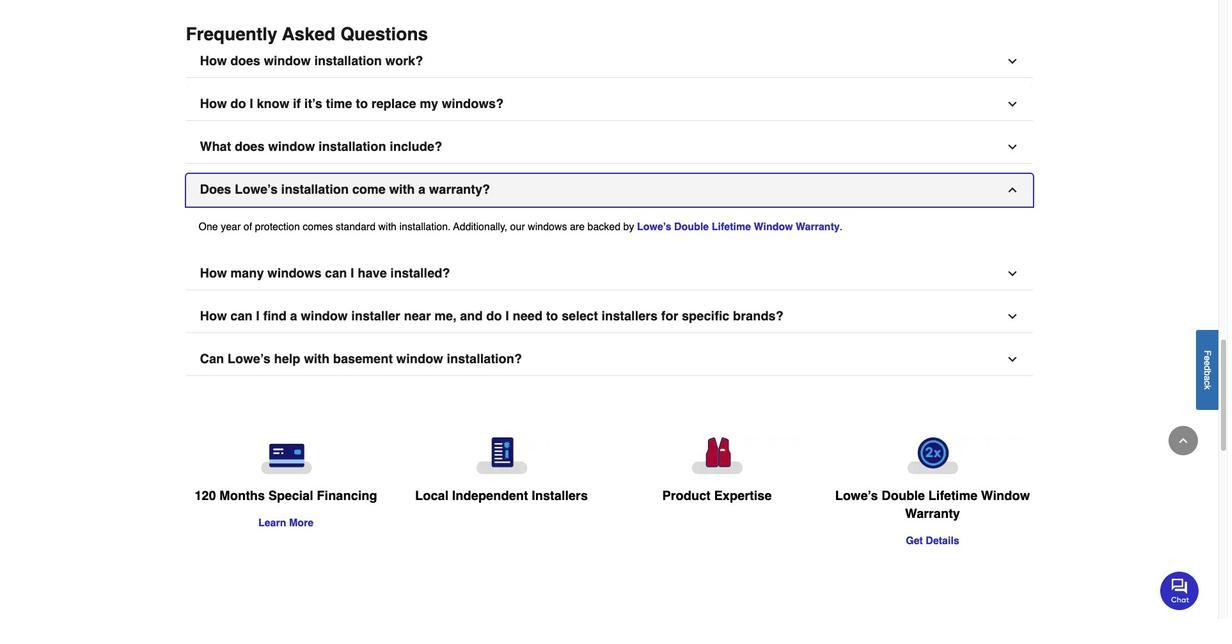 Task type: vqa. For each thing, say whether or not it's contained in the screenshot.
installation for work?
yes



Task type: locate. For each thing, give the bounding box(es) containing it.
1 vertical spatial warranty
[[905, 507, 960, 522]]

1 vertical spatial a
[[290, 309, 297, 324]]

1 horizontal spatial a
[[419, 183, 426, 197]]

learn
[[258, 518, 286, 529]]

frequently
[[186, 24, 277, 44]]

does right what
[[235, 140, 265, 154]]

f e e d b a c k button
[[1197, 330, 1219, 410]]

get details link
[[906, 536, 960, 547]]

can left find
[[231, 309, 253, 324]]

how left many
[[200, 266, 227, 281]]

2 how from the top
[[200, 97, 227, 112]]

with right come
[[389, 183, 415, 197]]

window down near
[[396, 352, 443, 367]]

2 horizontal spatial a
[[1203, 376, 1213, 381]]

0 vertical spatial can
[[325, 266, 347, 281]]

product expertise
[[663, 489, 772, 504]]

find
[[263, 309, 287, 324]]

can lowe's help with basement window installation?
[[200, 352, 522, 367]]

3 how from the top
[[200, 266, 227, 281]]

window down frequently asked questions
[[264, 54, 311, 69]]

window inside button
[[264, 54, 311, 69]]

a right find
[[290, 309, 297, 324]]

e up d
[[1203, 356, 1213, 361]]

many
[[231, 266, 264, 281]]

windows
[[528, 222, 567, 233], [268, 266, 322, 281]]

lifetime inside lowe's double lifetime window warranty
[[929, 489, 978, 504]]

0 vertical spatial with
[[389, 183, 415, 197]]

expertise
[[714, 489, 772, 504]]

1 horizontal spatial do
[[487, 309, 502, 324]]

b
[[1203, 371, 1213, 376]]

does down frequently
[[231, 54, 260, 69]]

chevron down image inside can lowe's help with basement window installation? 'button'
[[1006, 353, 1019, 366]]

details
[[926, 536, 960, 547]]

1 vertical spatial installation
[[319, 140, 386, 154]]

0 horizontal spatial windows
[[268, 266, 322, 281]]

if
[[293, 97, 301, 112]]

4 how from the top
[[200, 309, 227, 324]]

how inside button
[[200, 266, 227, 281]]

window down the if
[[268, 140, 315, 154]]

can inside button
[[325, 266, 347, 281]]

with right help
[[304, 352, 330, 367]]

0 horizontal spatial a
[[290, 309, 297, 324]]

installation
[[314, 54, 382, 69], [319, 140, 386, 154], [281, 183, 349, 197]]

i
[[250, 97, 253, 112], [351, 266, 354, 281], [256, 309, 260, 324], [506, 309, 509, 324]]

does for what
[[235, 140, 265, 154]]

1 vertical spatial window
[[981, 489, 1030, 504]]

1 vertical spatial do
[[487, 309, 502, 324]]

lifetime
[[712, 222, 751, 233], [929, 489, 978, 504]]

chevron down image inside how can i find a window installer near me, and do i need to select installers for specific brands? 'button'
[[1006, 311, 1019, 323]]

1 horizontal spatial window
[[981, 489, 1030, 504]]

warranty
[[796, 222, 840, 233], [905, 507, 960, 522]]

does for how
[[231, 54, 260, 69]]

1 horizontal spatial can
[[325, 266, 347, 281]]

1 chevron down image from the top
[[1006, 55, 1019, 68]]

a for b
[[1203, 376, 1213, 381]]

0 horizontal spatial can
[[231, 309, 253, 324]]

installation up comes
[[281, 183, 349, 197]]

for
[[661, 309, 679, 324]]

do right and
[[487, 309, 502, 324]]

a inside button
[[419, 183, 426, 197]]

a up installation.
[[419, 183, 426, 197]]

windows left are
[[528, 222, 567, 233]]

backed
[[588, 222, 621, 233]]

0 horizontal spatial to
[[356, 97, 368, 112]]

to right need
[[546, 309, 558, 324]]

installation up how do i know if it's time to replace my windows?
[[314, 54, 382, 69]]

lowe's double lifetime window warranty link
[[637, 222, 840, 233]]

warranty inside lowe's double lifetime window warranty
[[905, 507, 960, 522]]

learn more
[[258, 518, 314, 529]]

0 vertical spatial windows
[[528, 222, 567, 233]]

of
[[244, 222, 252, 233]]

to right time
[[356, 97, 368, 112]]

with inside 'button'
[[304, 352, 330, 367]]

120
[[195, 489, 216, 504]]

protection
[[255, 222, 300, 233]]

1 horizontal spatial warranty
[[905, 507, 960, 522]]

chevron down image
[[1006, 55, 1019, 68], [1006, 98, 1019, 111], [1006, 141, 1019, 154], [1006, 311, 1019, 323], [1006, 353, 1019, 366]]

1 vertical spatial does
[[235, 140, 265, 154]]

warranty?
[[429, 183, 490, 197]]

how does window installation work? button
[[186, 46, 1033, 78]]

a up 'k'
[[1203, 376, 1213, 381]]

i left have at top left
[[351, 266, 354, 281]]

basement
[[333, 352, 393, 367]]

to inside 'button'
[[546, 309, 558, 324]]

with right standard
[[378, 222, 397, 233]]

0 vertical spatial do
[[231, 97, 246, 112]]

0 vertical spatial lifetime
[[712, 222, 751, 233]]

3 chevron down image from the top
[[1006, 141, 1019, 154]]

2 vertical spatial a
[[1203, 376, 1213, 381]]

0 vertical spatial window
[[754, 222, 793, 233]]

0 horizontal spatial double
[[674, 222, 709, 233]]

window inside lowe's double lifetime window warranty
[[981, 489, 1030, 504]]

e
[[1203, 356, 1213, 361], [1203, 361, 1213, 366]]

1 vertical spatial can
[[231, 309, 253, 324]]

0 vertical spatial warranty
[[796, 222, 840, 233]]

independent
[[452, 489, 528, 504]]

0 horizontal spatial lifetime
[[712, 222, 751, 233]]

product
[[663, 489, 711, 504]]

come
[[352, 183, 386, 197]]

d
[[1203, 366, 1213, 371]]

how down frequently
[[200, 54, 227, 69]]

a
[[419, 183, 426, 197], [290, 309, 297, 324], [1203, 376, 1213, 381]]

chevron down image inside how do i know if it's time to replace my windows? button
[[1006, 98, 1019, 111]]

do
[[231, 97, 246, 112], [487, 309, 502, 324]]

2 vertical spatial with
[[304, 352, 330, 367]]

0 vertical spatial to
[[356, 97, 368, 112]]

how inside 'button'
[[200, 309, 227, 324]]

0 vertical spatial double
[[674, 222, 709, 233]]

it's
[[304, 97, 322, 112]]

0 vertical spatial installation
[[314, 54, 382, 69]]

1 vertical spatial windows
[[268, 266, 322, 281]]

4 chevron down image from the top
[[1006, 311, 1019, 323]]

time
[[326, 97, 352, 112]]

can
[[325, 266, 347, 281], [231, 309, 253, 324]]

does inside button
[[235, 140, 265, 154]]

double right by
[[674, 222, 709, 233]]

1 vertical spatial double
[[882, 489, 925, 504]]

double
[[674, 222, 709, 233], [882, 489, 925, 504]]

with
[[389, 183, 415, 197], [378, 222, 397, 233], [304, 352, 330, 367]]

how do i know if it's time to replace my windows?
[[200, 97, 504, 112]]

1 horizontal spatial double
[[882, 489, 925, 504]]

does
[[231, 54, 260, 69], [235, 140, 265, 154]]

chevron down image
[[1006, 268, 1019, 280]]

1 horizontal spatial windows
[[528, 222, 567, 233]]

window down how many windows can i have installed?
[[301, 309, 348, 324]]

1 vertical spatial lifetime
[[929, 489, 978, 504]]

1 vertical spatial to
[[546, 309, 558, 324]]

1 horizontal spatial to
[[546, 309, 558, 324]]

5 chevron down image from the top
[[1006, 353, 1019, 366]]

1 horizontal spatial lifetime
[[929, 489, 978, 504]]

0 horizontal spatial warranty
[[796, 222, 840, 233]]

1 how from the top
[[200, 54, 227, 69]]

financing
[[317, 489, 377, 504]]

installation down how do i know if it's time to replace my windows?
[[319, 140, 386, 154]]

120 months special financing
[[195, 489, 377, 504]]

a inside 'button'
[[290, 309, 297, 324]]

do left know
[[231, 97, 246, 112]]

lowe's inside lowe's double lifetime window warranty
[[835, 489, 878, 504]]

0 vertical spatial a
[[419, 183, 426, 197]]

double up get
[[882, 489, 925, 504]]

know
[[257, 97, 290, 112]]

work?
[[386, 54, 423, 69]]

what does window installation include?
[[200, 140, 442, 154]]

window
[[754, 222, 793, 233], [981, 489, 1030, 504]]

year
[[221, 222, 241, 233]]

how up what
[[200, 97, 227, 112]]

windows up find
[[268, 266, 322, 281]]

e up b
[[1203, 361, 1213, 366]]

are
[[570, 222, 585, 233]]

0 horizontal spatial do
[[231, 97, 246, 112]]

installation inside button
[[319, 140, 386, 154]]

can left have at top left
[[325, 266, 347, 281]]

0 horizontal spatial window
[[754, 222, 793, 233]]

2 chevron down image from the top
[[1006, 98, 1019, 111]]

include?
[[390, 140, 442, 154]]

0 vertical spatial does
[[231, 54, 260, 69]]

how up can
[[200, 309, 227, 324]]

does inside button
[[231, 54, 260, 69]]

i left know
[[250, 97, 253, 112]]

a inside button
[[1203, 376, 1213, 381]]

and
[[460, 309, 483, 324]]

our
[[510, 222, 525, 233]]

one
[[199, 222, 218, 233]]

how
[[200, 54, 227, 69], [200, 97, 227, 112], [200, 266, 227, 281], [200, 309, 227, 324]]



Task type: describe. For each thing, give the bounding box(es) containing it.
a dark blue background check icon. image
[[404, 438, 599, 475]]

chevron down image inside what does window installation include? button
[[1006, 141, 1019, 154]]

lowe's double lifetime window warranty
[[835, 489, 1030, 522]]

i left find
[[256, 309, 260, 324]]

a for with
[[419, 183, 426, 197]]

with inside button
[[389, 183, 415, 197]]

how can i find a window installer near me, and do i need to select installers for specific brands? button
[[186, 301, 1033, 334]]

windows?
[[442, 97, 504, 112]]

a dark blue labor warranty icon with the number 2 and the letter x in the middle. image
[[835, 438, 1030, 475]]

2 vertical spatial installation
[[281, 183, 349, 197]]

replace
[[372, 97, 416, 112]]

help
[[274, 352, 300, 367]]

local independent installers
[[415, 489, 588, 504]]

how for how does window installation work?
[[200, 54, 227, 69]]

chevron down image for installer
[[1006, 311, 1019, 323]]

chevron down image for time
[[1006, 98, 1019, 111]]

does lowe's installation come with a warranty? button
[[186, 174, 1033, 207]]

windows inside button
[[268, 266, 322, 281]]

1 e from the top
[[1203, 356, 1213, 361]]

how can i find a window installer near me, and do i need to select installers for specific brands?
[[200, 309, 784, 324]]

can
[[200, 352, 224, 367]]

brands?
[[733, 309, 784, 324]]

installer
[[351, 309, 400, 324]]

additionally,
[[453, 222, 508, 233]]

get details
[[906, 536, 960, 547]]

questions
[[341, 24, 428, 44]]

can lowe's help with basement window installation? button
[[186, 344, 1033, 376]]

window inside button
[[268, 140, 315, 154]]

how do i know if it's time to replace my windows? button
[[186, 89, 1033, 121]]

c
[[1203, 381, 1213, 385]]

does lowe's installation come with a warranty?
[[200, 183, 490, 197]]

chevron up image
[[1177, 434, 1190, 447]]

select
[[562, 309, 598, 324]]

installation for include?
[[319, 140, 386, 154]]

chat invite button image
[[1161, 571, 1200, 610]]

me,
[[435, 309, 457, 324]]

how does window installation work?
[[200, 54, 423, 69]]

near
[[404, 309, 431, 324]]

can inside 'button'
[[231, 309, 253, 324]]

to inside button
[[356, 97, 368, 112]]

what
[[200, 140, 231, 154]]

double inside lowe's double lifetime window warranty
[[882, 489, 925, 504]]

special
[[269, 489, 313, 504]]

learn more link
[[258, 518, 314, 529]]

by
[[624, 222, 634, 233]]

standard
[[336, 222, 376, 233]]

a dark blue credit card icon. image
[[188, 438, 384, 475]]

months
[[220, 489, 265, 504]]

do inside 'button'
[[487, 309, 502, 324]]

chevron down image inside how does window installation work? button
[[1006, 55, 1019, 68]]

scroll to top element
[[1169, 426, 1198, 456]]

lowe's inside button
[[235, 183, 278, 197]]

installation for work?
[[314, 54, 382, 69]]

one year of protection comes standard with installation. additionally, our windows are backed by lowe's double lifetime window warranty .
[[199, 222, 843, 233]]

how for how can i find a window installer near me, and do i need to select installers for specific brands?
[[200, 309, 227, 324]]

lowe's inside 'button'
[[228, 352, 271, 367]]

how many windows can i have installed?
[[200, 266, 450, 281]]

does
[[200, 183, 231, 197]]

f e e d b a c k
[[1203, 350, 1213, 390]]

installation?
[[447, 352, 522, 367]]

window inside 'button'
[[301, 309, 348, 324]]

more
[[289, 518, 314, 529]]

how for how many windows can i have installed?
[[200, 266, 227, 281]]

chevron up image
[[1006, 184, 1019, 197]]

asked
[[282, 24, 336, 44]]

frequently asked questions
[[186, 24, 428, 44]]

specific
[[682, 309, 730, 324]]

.
[[840, 222, 843, 233]]

do inside button
[[231, 97, 246, 112]]

my
[[420, 97, 438, 112]]

need
[[513, 309, 543, 324]]

i inside button
[[250, 97, 253, 112]]

local
[[415, 489, 449, 504]]

chevron down image for installation?
[[1006, 353, 1019, 366]]

f
[[1203, 350, 1213, 356]]

installers
[[602, 309, 658, 324]]

a lowe's red vest icon. image
[[620, 438, 815, 475]]

installers
[[532, 489, 588, 504]]

what does window installation include? button
[[186, 131, 1033, 164]]

1 vertical spatial with
[[378, 222, 397, 233]]

how for how do i know if it's time to replace my windows?
[[200, 97, 227, 112]]

2 e from the top
[[1203, 361, 1213, 366]]

get
[[906, 536, 923, 547]]

installation.
[[400, 222, 451, 233]]

i left need
[[506, 309, 509, 324]]

i inside button
[[351, 266, 354, 281]]

installed?
[[391, 266, 450, 281]]

k
[[1203, 385, 1213, 390]]

how many windows can i have installed? button
[[186, 258, 1033, 291]]

comes
[[303, 222, 333, 233]]

window inside 'button'
[[396, 352, 443, 367]]

have
[[358, 266, 387, 281]]



